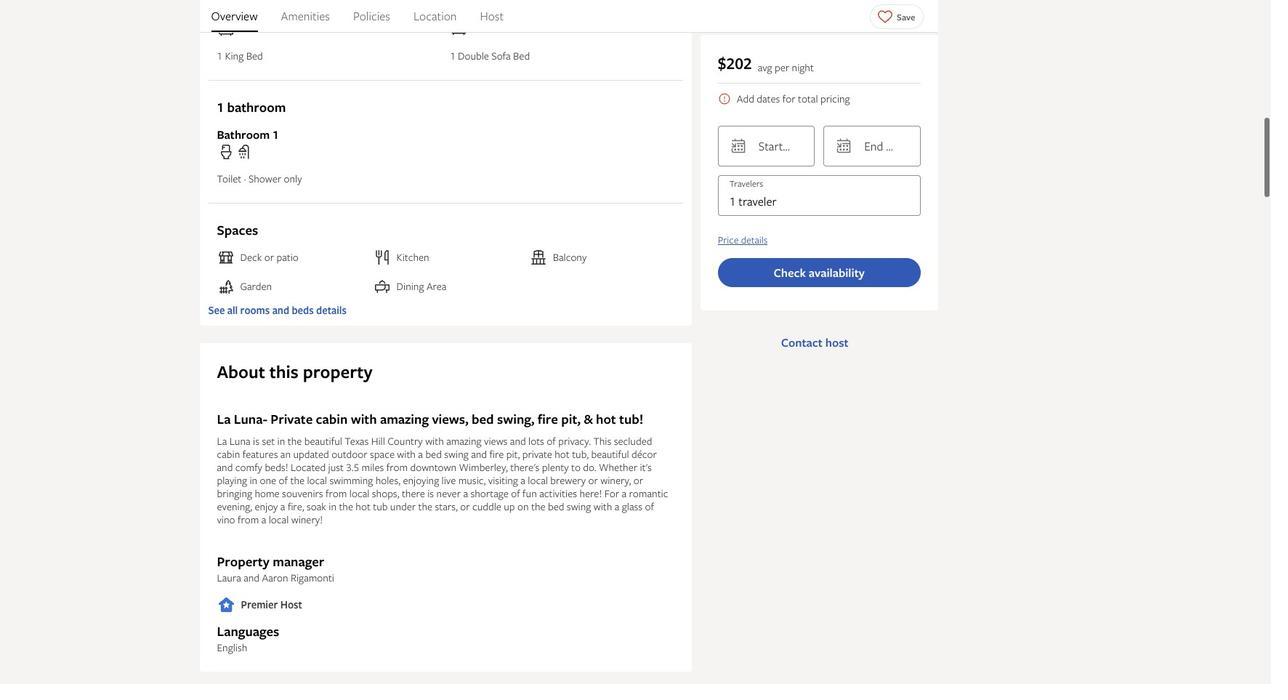 Task type: locate. For each thing, give the bounding box(es) containing it.
local left just
[[307, 473, 327, 487]]

here!
[[580, 486, 602, 500]]

is right there
[[428, 486, 434, 500]]

english
[[217, 640, 247, 654]]

amazing up the country at bottom left
[[380, 410, 429, 428]]

add dates for total pricing
[[737, 92, 850, 105]]

the right on
[[531, 499, 546, 513]]

0 vertical spatial from
[[387, 460, 408, 474]]

$202
[[718, 52, 752, 74]]

1 vertical spatial is
[[428, 486, 434, 500]]

la luna- private cabin with amazing views, bed swing, fire pit, & hot tub! la luna is set in the beautiful texas hill country with amazing views and lots of privacy. this secluded cabin features an updated outdoor space with a bed swing and fire pit, private hot tub, beautiful décor and comfy beds! located just 3.5 miles from downtown wimberley, there's plenty to do. whether it's playing in one of the local swimming holes, enjoying live music, visiting a local brewery or winery, or bringing home souvenirs from local shops, there is never a shortage of fun activities here! for a romantic evening, enjoy a fire, soak in the hot tub under the stars, or cuddle up on the bed swing with a glass of vino from a local winery!
[[217, 410, 669, 526]]

or right winery,
[[634, 473, 644, 487]]

home
[[255, 486, 280, 500]]

hot left the tub
[[356, 499, 371, 513]]

check availability button
[[718, 258, 921, 287]]

location
[[414, 8, 457, 24]]

0 horizontal spatial bed
[[426, 447, 442, 460]]

bed right sofa
[[513, 48, 530, 62]]

&
[[584, 410, 593, 428]]

there
[[402, 486, 425, 500]]

2 bedroom from the left
[[450, 3, 499, 19]]

located
[[291, 460, 326, 474]]

pit,
[[561, 410, 581, 428], [507, 447, 520, 460]]

2 la from the top
[[217, 434, 227, 447]]

in
[[277, 434, 285, 447], [250, 473, 257, 487], [329, 499, 337, 513]]

0 vertical spatial fire
[[538, 410, 558, 428]]

host link
[[480, 0, 504, 32]]

tub!
[[619, 410, 644, 428]]

aaron
[[262, 570, 288, 584]]

bed up views
[[472, 410, 494, 428]]

beautiful
[[304, 434, 342, 447], [591, 447, 629, 460]]

0 horizontal spatial bed
[[246, 48, 263, 62]]

laura
[[217, 570, 241, 584]]

1 vertical spatial pit,
[[507, 447, 520, 460]]

with down winery,
[[594, 499, 612, 513]]

live
[[442, 473, 456, 487]]

wimberley,
[[459, 460, 508, 474]]

host down the laura and aaron rigamonti
[[280, 597, 302, 611]]

0 horizontal spatial bedroom
[[217, 3, 266, 19]]

1 horizontal spatial hot
[[555, 447, 570, 460]]

tub
[[373, 499, 388, 513]]

country
[[388, 434, 423, 447]]

about this property
[[217, 359, 373, 383]]

beautiful up just
[[304, 434, 342, 447]]

bedroom left 2
[[450, 3, 499, 19]]

bed
[[472, 410, 494, 428], [426, 447, 442, 460], [548, 499, 565, 513]]

of left 'fun' at the bottom
[[511, 486, 520, 500]]

beautiful up winery,
[[591, 447, 629, 460]]

vino
[[217, 512, 235, 526]]

2 horizontal spatial bed
[[548, 499, 565, 513]]

1 vertical spatial from
[[326, 486, 347, 500]]

2 vertical spatial hot
[[356, 499, 371, 513]]

1 bedroom from the left
[[217, 3, 266, 19]]

swimming
[[330, 473, 373, 487]]

amazing down views,
[[447, 434, 482, 447]]

hot right &
[[596, 410, 616, 428]]

cabin up texas
[[316, 410, 348, 428]]

1 horizontal spatial from
[[326, 486, 347, 500]]

1 vertical spatial fire
[[490, 447, 504, 460]]

pit, left private
[[507, 447, 520, 460]]

1 vertical spatial in
[[250, 473, 257, 487]]

a left glass
[[615, 499, 620, 513]]

0 vertical spatial bed
[[472, 410, 494, 428]]

in right set
[[277, 434, 285, 447]]

0 horizontal spatial fire
[[490, 447, 504, 460]]

in left 'one' on the left bottom
[[250, 473, 257, 487]]

0 vertical spatial pit,
[[561, 410, 581, 428]]

bathroom
[[217, 126, 270, 142]]

0 horizontal spatial amazing
[[380, 410, 429, 428]]

luna-
[[234, 410, 268, 428]]

details
[[741, 233, 768, 246], [316, 303, 347, 317]]

bed down brewery
[[548, 499, 565, 513]]

with up texas
[[351, 410, 377, 428]]

deck or patio
[[240, 250, 299, 263]]

1 left double
[[450, 48, 456, 62]]

1 traveler button
[[718, 175, 921, 216]]

host up 1 double sofa bed
[[480, 8, 504, 24]]

downtown
[[410, 460, 457, 474]]

from right vino
[[238, 512, 259, 526]]

updated
[[293, 447, 329, 460]]

1 king bed
[[217, 48, 263, 62]]

swing
[[444, 447, 469, 460], [567, 499, 591, 513]]

bedroom for bedroom 2
[[450, 3, 499, 19]]

in right the soak on the bottom of page
[[329, 499, 337, 513]]

1 vertical spatial bed
[[426, 447, 442, 460]]

hill
[[371, 434, 385, 447]]

garden
[[240, 279, 272, 293]]

a right the for
[[622, 486, 627, 500]]

host
[[480, 8, 504, 24], [280, 597, 302, 611]]

1 horizontal spatial bed
[[513, 48, 530, 62]]

1 horizontal spatial fire
[[538, 410, 558, 428]]

details inside "price details check availability"
[[741, 233, 768, 246]]

or
[[264, 250, 274, 263], [589, 473, 598, 487], [634, 473, 644, 487], [460, 499, 470, 513]]

enjoying
[[403, 473, 439, 487]]

1 horizontal spatial in
[[277, 434, 285, 447]]

on
[[518, 499, 529, 513]]

la
[[217, 410, 231, 428], [217, 434, 227, 447]]

overview link
[[211, 0, 258, 32]]

and
[[272, 303, 289, 317], [510, 434, 526, 447], [471, 447, 487, 460], [217, 460, 233, 474], [244, 570, 260, 584]]

and right laura
[[244, 570, 260, 584]]

a up the enjoying
[[418, 447, 423, 460]]

from down just
[[326, 486, 347, 500]]

1 horizontal spatial host
[[480, 8, 504, 24]]

souvenirs
[[282, 486, 323, 500]]

1 left king on the top left
[[217, 48, 222, 62]]

is left set
[[253, 434, 260, 447]]

1 vertical spatial host
[[280, 597, 302, 611]]

contact host link
[[770, 328, 861, 357]]

0 vertical spatial la
[[217, 410, 231, 428]]

visiting
[[488, 473, 518, 487]]

0 horizontal spatial beautiful
[[304, 434, 342, 447]]

from right miles
[[387, 460, 408, 474]]

bedroom
[[217, 3, 266, 19], [450, 3, 499, 19]]

1 for 1 king bed
[[217, 48, 222, 62]]

bathroom 1
[[217, 126, 279, 142]]

swing up "live"
[[444, 447, 469, 460]]

toilet
[[217, 171, 242, 185]]

pit, left &
[[561, 410, 581, 428]]

fire up visiting
[[490, 447, 504, 460]]

details right beds
[[316, 303, 347, 317]]

0 horizontal spatial swing
[[444, 447, 469, 460]]

list
[[200, 0, 938, 32]]

with
[[351, 410, 377, 428], [425, 434, 444, 447], [397, 447, 416, 460], [594, 499, 612, 513]]

just
[[328, 460, 344, 474]]

1 horizontal spatial amazing
[[447, 434, 482, 447]]

1 horizontal spatial details
[[741, 233, 768, 246]]

1 vertical spatial details
[[316, 303, 347, 317]]

cabin up playing
[[217, 447, 240, 460]]

2 horizontal spatial from
[[387, 460, 408, 474]]

1 for 1 bathroom
[[217, 98, 224, 116]]

fire up lots
[[538, 410, 558, 428]]

1 left traveler
[[730, 193, 736, 209]]

availability
[[809, 265, 865, 281]]

0 horizontal spatial details
[[316, 303, 347, 317]]

spaces
[[217, 221, 258, 239]]

0 vertical spatial is
[[253, 434, 260, 447]]

price
[[718, 233, 739, 246]]

1 vertical spatial swing
[[567, 499, 591, 513]]

amazing
[[380, 410, 429, 428], [447, 434, 482, 447]]

to
[[571, 460, 581, 474]]

swing down brewery
[[567, 499, 591, 513]]

is
[[253, 434, 260, 447], [428, 486, 434, 500]]

1 la from the top
[[217, 410, 231, 428]]

bedroom up 1 king bed
[[217, 3, 266, 19]]

2 horizontal spatial in
[[329, 499, 337, 513]]

1 vertical spatial cabin
[[217, 447, 240, 460]]

and up music,
[[471, 447, 487, 460]]

fire
[[538, 410, 558, 428], [490, 447, 504, 460]]

from
[[387, 460, 408, 474], [326, 486, 347, 500], [238, 512, 259, 526]]

0 vertical spatial in
[[277, 434, 285, 447]]

1 up bathroom
[[217, 98, 224, 116]]

save button
[[870, 4, 924, 29]]

hot left tub,
[[555, 447, 570, 460]]

1 horizontal spatial bedroom
[[450, 3, 499, 19]]

0 horizontal spatial from
[[238, 512, 259, 526]]

2
[[502, 3, 508, 19]]

swing,
[[497, 410, 535, 428]]

1
[[269, 3, 275, 19], [217, 48, 222, 62], [450, 48, 456, 62], [217, 98, 224, 116], [273, 126, 279, 142], [730, 193, 736, 209]]

1 vertical spatial amazing
[[447, 434, 482, 447]]

1 vertical spatial la
[[217, 434, 227, 447]]

rooms
[[240, 303, 270, 317]]

stars,
[[435, 499, 458, 513]]

la left luna-
[[217, 410, 231, 428]]

0 vertical spatial details
[[741, 233, 768, 246]]

bed up the enjoying
[[426, 447, 442, 460]]

0 vertical spatial cabin
[[316, 410, 348, 428]]

local
[[307, 473, 327, 487], [528, 473, 548, 487], [350, 486, 370, 500], [269, 512, 289, 526]]

double
[[458, 48, 489, 62]]

la left luna
[[217, 434, 227, 447]]

bed right king on the top left
[[246, 48, 263, 62]]

of right lots
[[547, 434, 556, 447]]

shops,
[[372, 486, 400, 500]]

1 horizontal spatial bed
[[472, 410, 494, 428]]

1 inside '1 traveler' button
[[730, 193, 736, 209]]

soak
[[307, 499, 326, 513]]

or right "stars,"
[[460, 499, 470, 513]]

patio
[[277, 250, 299, 263]]

0 vertical spatial hot
[[596, 410, 616, 428]]

details right price
[[741, 233, 768, 246]]



Task type: describe. For each thing, give the bounding box(es) containing it.
policies
[[353, 8, 390, 24]]

local down private
[[528, 473, 548, 487]]

set
[[262, 434, 275, 447]]

holes,
[[376, 473, 401, 487]]

about
[[217, 359, 265, 383]]

texas
[[345, 434, 369, 447]]

1 horizontal spatial cabin
[[316, 410, 348, 428]]

this
[[594, 434, 612, 447]]

balcony
[[553, 250, 587, 263]]

local left winery!
[[269, 512, 289, 526]]

and left lots
[[510, 434, 526, 447]]

laura and aaron rigamonti
[[217, 570, 334, 584]]

rigamonti
[[291, 570, 334, 584]]

·
[[244, 171, 246, 185]]

under
[[390, 499, 416, 513]]

a right the never
[[463, 486, 468, 500]]

a down home
[[262, 512, 266, 526]]

evening,
[[217, 499, 252, 513]]

pricing
[[821, 92, 850, 105]]

one
[[260, 473, 276, 487]]

the left "stars,"
[[418, 499, 433, 513]]

king
[[225, 48, 244, 62]]

music,
[[459, 473, 486, 487]]

luna
[[230, 434, 251, 447]]

a left fire,
[[281, 499, 285, 513]]

0 vertical spatial swing
[[444, 447, 469, 460]]

the right beds!
[[290, 473, 305, 487]]

do.
[[583, 460, 597, 474]]

0 horizontal spatial in
[[250, 473, 257, 487]]

0 vertical spatial host
[[480, 8, 504, 24]]

comfy
[[235, 460, 262, 474]]

contact host
[[781, 334, 849, 350]]

1 horizontal spatial swing
[[567, 499, 591, 513]]

all
[[227, 303, 238, 317]]

2 vertical spatial bed
[[548, 499, 565, 513]]

1 for 1 double sofa bed
[[450, 48, 456, 62]]

see
[[208, 303, 225, 317]]

property manager
[[217, 552, 325, 570]]

2 vertical spatial from
[[238, 512, 259, 526]]

the down swimming
[[339, 499, 353, 513]]

a right visiting
[[521, 473, 526, 487]]

décor
[[632, 447, 657, 460]]

traveler
[[739, 193, 777, 209]]

shower
[[249, 171, 281, 185]]

bedroom for bedroom 1
[[217, 3, 266, 19]]

area
[[427, 279, 447, 293]]

only
[[284, 171, 302, 185]]

views
[[484, 434, 508, 447]]

up
[[504, 499, 515, 513]]

beds
[[292, 303, 314, 317]]

private
[[523, 447, 552, 460]]

1 for 1 traveler
[[730, 193, 736, 209]]

of right glass
[[645, 499, 654, 513]]

2 bed from the left
[[513, 48, 530, 62]]

small image
[[718, 92, 731, 105]]

1 horizontal spatial pit,
[[561, 410, 581, 428]]

there's
[[511, 460, 540, 474]]

1 vertical spatial hot
[[555, 447, 570, 460]]

1 traveler
[[730, 193, 777, 209]]

and left beds
[[272, 303, 289, 317]]

never
[[437, 486, 461, 500]]

per
[[775, 60, 790, 74]]

2 vertical spatial in
[[329, 499, 337, 513]]

bedroom 2
[[450, 3, 508, 19]]

see all rooms and beds details button
[[208, 303, 683, 317]]

kitchen
[[397, 250, 429, 263]]

miles
[[362, 460, 384, 474]]

2 horizontal spatial hot
[[596, 410, 616, 428]]

languages
[[217, 622, 279, 640]]

outdoor
[[332, 447, 368, 460]]

glass
[[622, 499, 643, 513]]

policies link
[[353, 0, 390, 32]]

contact
[[781, 334, 823, 350]]

local left the tub
[[350, 486, 370, 500]]

whether
[[599, 460, 638, 474]]

private
[[271, 410, 313, 428]]

tub,
[[572, 447, 589, 460]]

1 horizontal spatial beautiful
[[591, 447, 629, 460]]

features
[[243, 447, 278, 460]]

0 horizontal spatial is
[[253, 434, 260, 447]]

with up downtown
[[425, 434, 444, 447]]

toilet · shower only
[[217, 171, 302, 185]]

amenities link
[[281, 0, 330, 32]]

bringing
[[217, 486, 252, 500]]

list containing overview
[[200, 0, 938, 32]]

host
[[826, 334, 849, 350]]

it's
[[640, 460, 652, 474]]

space
[[370, 447, 395, 460]]

total
[[798, 92, 818, 105]]

lots
[[529, 434, 545, 447]]

dining area
[[397, 279, 447, 293]]

winery,
[[601, 473, 631, 487]]

property
[[217, 552, 270, 570]]

0 horizontal spatial hot
[[356, 499, 371, 513]]

price details button
[[718, 233, 768, 246]]

1 right bathroom
[[273, 126, 279, 142]]

0 horizontal spatial cabin
[[217, 447, 240, 460]]

price details check availability
[[718, 233, 865, 281]]

playing
[[217, 473, 247, 487]]

fire,
[[288, 499, 304, 513]]

dining
[[397, 279, 424, 293]]

0 horizontal spatial host
[[280, 597, 302, 611]]

the down private
[[288, 434, 302, 447]]

1 left amenities link
[[269, 3, 275, 19]]

1 horizontal spatial is
[[428, 486, 434, 500]]

dates
[[757, 92, 780, 105]]

sofa
[[492, 48, 511, 62]]

with right the space
[[397, 447, 416, 460]]

or right deck
[[264, 250, 274, 263]]

overview
[[211, 8, 258, 24]]

add
[[737, 92, 755, 105]]

privacy.
[[559, 434, 591, 447]]

0 horizontal spatial pit,
[[507, 447, 520, 460]]

cuddle
[[473, 499, 502, 513]]

premier
[[241, 597, 278, 611]]

languages english
[[217, 622, 279, 654]]

or right to
[[589, 473, 598, 487]]

night
[[792, 60, 814, 74]]

views,
[[432, 410, 469, 428]]

1 bed from the left
[[246, 48, 263, 62]]

beds!
[[265, 460, 288, 474]]

1 double sofa bed
[[450, 48, 530, 62]]

of right 'one' on the left bottom
[[279, 473, 288, 487]]

and left comfy
[[217, 460, 233, 474]]

premier host image
[[217, 596, 235, 613]]

0 vertical spatial amazing
[[380, 410, 429, 428]]



Task type: vqa. For each thing, say whether or not it's contained in the screenshot.
of
yes



